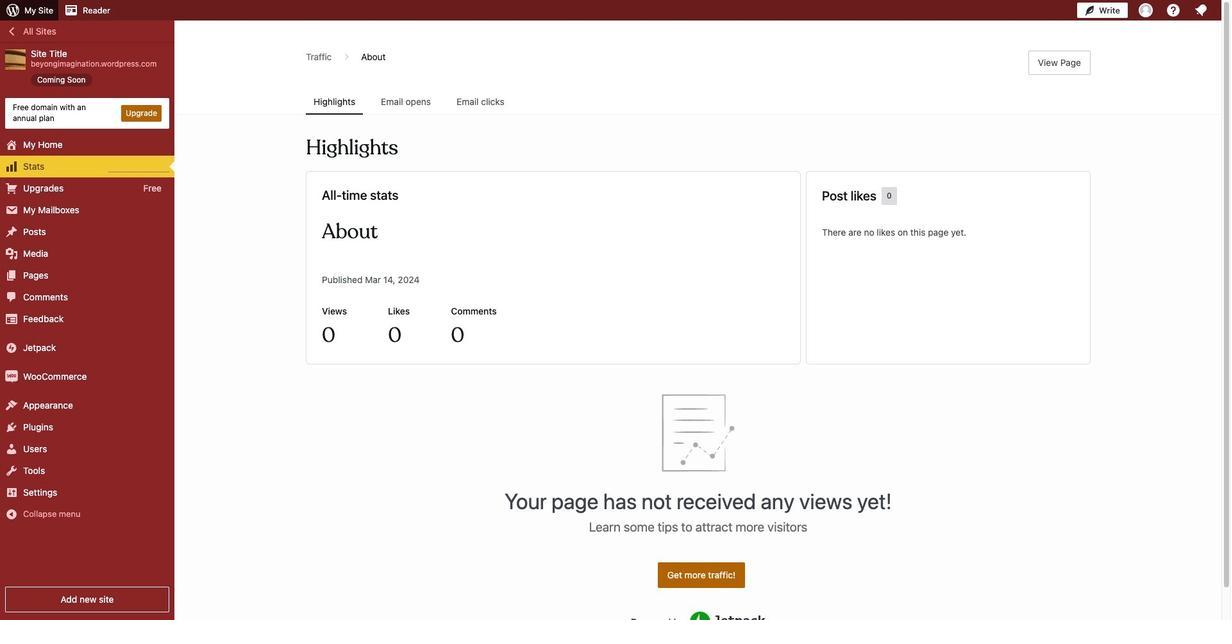 Task type: locate. For each thing, give the bounding box(es) containing it.
menu
[[306, 90, 1091, 115]]

manage your notifications image
[[1194, 3, 1209, 18]]

main content
[[175, 51, 1222, 621]]

1 vertical spatial img image
[[5, 370, 18, 383]]

img image
[[5, 342, 18, 354], [5, 370, 18, 383]]

0 vertical spatial img image
[[5, 342, 18, 354]]

1 img image from the top
[[5, 342, 18, 354]]

my profile image
[[1139, 3, 1153, 17]]



Task type: vqa. For each thing, say whether or not it's contained in the screenshot.
Highest hourly views 0 image
yes



Task type: describe. For each thing, give the bounding box(es) containing it.
help image
[[1166, 3, 1181, 18]]

2 img image from the top
[[5, 370, 18, 383]]

highest hourly views 0 image
[[108, 164, 169, 172]]



